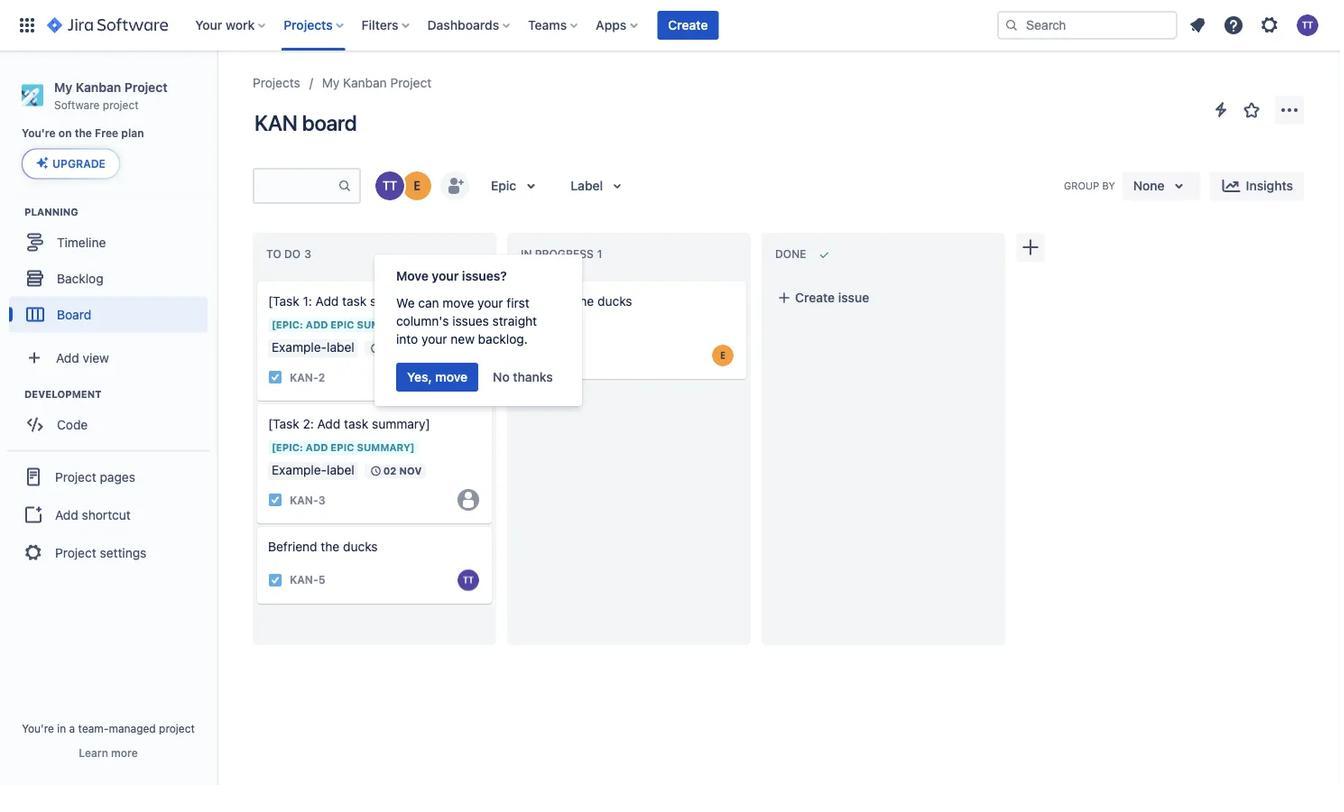 Task type: vqa. For each thing, say whether or not it's contained in the screenshot.
bottom Nature
no



Task type: locate. For each thing, give the bounding box(es) containing it.
2 horizontal spatial the
[[575, 294, 594, 309]]

you're for you're on the free plan
[[22, 127, 56, 140]]

add right the 2:
[[317, 416, 340, 431]]

add
[[315, 294, 339, 309], [56, 350, 79, 365], [317, 416, 340, 431], [55, 507, 78, 522]]

1 horizontal spatial issue
[[838, 290, 869, 305]]

the up 5
[[321, 539, 340, 554]]

column's
[[396, 314, 449, 328]]

create issue down 'done'
[[795, 290, 869, 305]]

your up can
[[432, 268, 459, 283]]

none
[[1133, 178, 1165, 193]]

upgrade button
[[23, 149, 119, 178]]

0 horizontal spatial my
[[54, 79, 72, 94]]

project pages
[[55, 469, 135, 484]]

2 horizontal spatial create
[[795, 290, 835, 305]]

1 vertical spatial create issue
[[541, 391, 615, 406]]

create down 'done'
[[795, 290, 835, 305]]

add left shortcut
[[55, 507, 78, 522]]

0 vertical spatial kan-
[[290, 371, 318, 383]]

1 vertical spatial you're
[[22, 722, 54, 735]]

1 vertical spatial move
[[435, 370, 468, 384]]

my up board
[[322, 75, 340, 90]]

[task
[[268, 294, 299, 309], [268, 416, 299, 431]]

befriend up kan-5
[[268, 539, 317, 554]]

projects inside projects popup button
[[284, 18, 333, 32]]

the down progress
[[575, 294, 594, 309]]

your
[[195, 18, 222, 32]]

0 vertical spatial projects
[[284, 18, 333, 32]]

project settings
[[55, 545, 146, 560]]

1:
[[303, 294, 312, 309]]

project
[[390, 75, 432, 90], [124, 79, 167, 94], [55, 469, 96, 484], [55, 545, 96, 560]]

ducks
[[597, 294, 632, 309], [343, 539, 378, 554]]

issues?
[[462, 268, 507, 283]]

projects
[[284, 18, 333, 32], [253, 75, 300, 90]]

epic
[[491, 178, 516, 193]]

kanban inside my kanban project software project
[[76, 79, 121, 94]]

you're left 'in'
[[22, 722, 54, 735]]

new
[[451, 332, 475, 347]]

1 horizontal spatial the
[[321, 539, 340, 554]]

learn more button
[[79, 745, 138, 760]]

0 vertical spatial create
[[668, 18, 708, 32]]

into
[[396, 332, 418, 347]]

projects for projects link
[[253, 75, 300, 90]]

project up plan
[[103, 98, 139, 111]]

in progress element
[[521, 248, 606, 261]]

1 vertical spatial create issue button
[[512, 383, 746, 415]]

pages
[[100, 469, 135, 484]]

0 vertical spatial move
[[443, 296, 474, 310]]

add left view
[[56, 350, 79, 365]]

view
[[83, 350, 109, 365]]

code link
[[9, 406, 208, 442]]

label
[[571, 178, 603, 193]]

1 vertical spatial issue
[[584, 391, 615, 406]]

create issue
[[795, 290, 869, 305], [541, 391, 615, 406]]

befriend the ducks up 5
[[268, 539, 378, 554]]

1 [task from the top
[[268, 294, 299, 309]]

appswitcher icon image
[[16, 14, 38, 36]]

1 vertical spatial kan-
[[290, 494, 318, 506]]

1 vertical spatial summary]
[[372, 416, 430, 431]]

my for my kanban project software project
[[54, 79, 72, 94]]

0 vertical spatial project
[[103, 98, 139, 111]]

can
[[418, 296, 439, 310]]

[task left the 2:
[[268, 416, 299, 431]]

[task for [task 2: add task summary]
[[268, 416, 299, 431]]

no thanks button
[[482, 363, 564, 392]]

team-
[[78, 722, 109, 735]]

3
[[318, 494, 325, 506]]

we
[[396, 296, 415, 310]]

0 vertical spatial you're
[[22, 127, 56, 140]]

you're for you're in a team-managed project
[[22, 722, 54, 735]]

1 horizontal spatial kanban
[[343, 75, 387, 90]]

move right yes,
[[435, 370, 468, 384]]

befriend the ducks down progress
[[522, 294, 632, 309]]

0 horizontal spatial create
[[541, 391, 580, 406]]

create issue down thanks
[[541, 391, 615, 406]]

issue
[[838, 290, 869, 305], [584, 391, 615, 406]]

development group
[[9, 387, 216, 448]]

teams
[[528, 18, 567, 32]]

1 vertical spatial task image
[[268, 573, 282, 587]]

2 vertical spatial your
[[421, 332, 447, 347]]

create issue button
[[766, 282, 1001, 314], [512, 383, 746, 415]]

0 horizontal spatial create issue
[[541, 391, 615, 406]]

task image
[[268, 370, 282, 384], [268, 493, 282, 507]]

befriend
[[522, 294, 572, 309], [268, 539, 317, 554]]

1 task image from the top
[[268, 370, 282, 384]]

project settings link
[[7, 533, 209, 572]]

task image left kan-2 link
[[268, 370, 282, 384]]

create down thanks
[[541, 391, 580, 406]]

2 you're from the top
[[22, 722, 54, 735]]

no thanks
[[493, 370, 553, 384]]

1 horizontal spatial task image
[[522, 348, 537, 363]]

task image left kan-5 link
[[268, 573, 282, 587]]

planning group
[[9, 204, 216, 338]]

create inside "primary" element
[[668, 18, 708, 32]]

kan- down the 2:
[[290, 494, 318, 506]]

your work button
[[190, 11, 273, 40]]

1 horizontal spatial create issue button
[[766, 282, 1001, 314]]

assignee: terry turtle image
[[458, 569, 479, 591]]

move up issues
[[443, 296, 474, 310]]

move your issues?
[[396, 268, 507, 283]]

summary] up 02 nov
[[372, 416, 430, 431]]

1 kan- from the top
[[290, 371, 318, 383]]

kanban
[[343, 75, 387, 90], [76, 79, 121, 94]]

02 november 2023 image
[[369, 464, 383, 478]]

2 vertical spatial kan-
[[290, 574, 318, 586]]

you're
[[22, 127, 56, 140], [22, 722, 54, 735]]

create column image
[[1020, 236, 1041, 258]]

1 vertical spatial [task
[[268, 416, 299, 431]]

summary] down 'move'
[[370, 294, 428, 309]]

progress
[[535, 248, 594, 260]]

search image
[[1004, 18, 1019, 32]]

befriend up straight
[[522, 294, 572, 309]]

2 task image from the top
[[268, 493, 282, 507]]

kanban up board
[[343, 75, 387, 90]]

[task 2: add task summary]
[[268, 416, 430, 431]]

board
[[302, 110, 357, 135]]

1 vertical spatial befriend
[[268, 539, 317, 554]]

summary] for [task 1: add task summary]
[[370, 294, 428, 309]]

task
[[342, 294, 367, 309], [344, 416, 368, 431]]

0 vertical spatial task image
[[268, 370, 282, 384]]

my inside my kanban project software project
[[54, 79, 72, 94]]

managed
[[109, 722, 156, 735]]

group
[[7, 450, 209, 578]]

1 horizontal spatial befriend
[[522, 294, 572, 309]]

the right on
[[75, 127, 92, 140]]

2 [task from the top
[[268, 416, 299, 431]]

0 vertical spatial your
[[432, 268, 459, 283]]

projects link
[[253, 72, 300, 94]]

0 horizontal spatial issue
[[584, 391, 615, 406]]

more image
[[1279, 99, 1300, 121]]

task for 2:
[[344, 416, 368, 431]]

task image up thanks
[[522, 348, 537, 363]]

kanban up software at the top left
[[76, 79, 121, 94]]

backlog.
[[478, 332, 528, 347]]

task right the 2:
[[344, 416, 368, 431]]

0 vertical spatial create issue
[[795, 290, 869, 305]]

to
[[266, 248, 281, 260]]

your up issues
[[477, 296, 503, 310]]

task for 1:
[[342, 294, 367, 309]]

0 horizontal spatial create issue button
[[512, 383, 746, 415]]

you're on the free plan
[[22, 127, 144, 140]]

1 vertical spatial project
[[159, 722, 195, 735]]

1 horizontal spatial create
[[668, 18, 708, 32]]

0 horizontal spatial task image
[[268, 573, 282, 587]]

task right 1:
[[342, 294, 367, 309]]

add inside 'button'
[[55, 507, 78, 522]]

settings
[[100, 545, 146, 560]]

0 vertical spatial befriend the ducks
[[522, 294, 632, 309]]

2 vertical spatial create
[[541, 391, 580, 406]]

kan- down the kan-3 link
[[290, 574, 318, 586]]

project right managed
[[159, 722, 195, 735]]

0 vertical spatial ducks
[[597, 294, 632, 309]]

my
[[322, 75, 340, 90], [54, 79, 72, 94]]

1 vertical spatial befriend the ducks
[[268, 539, 378, 554]]

timeline
[[57, 235, 106, 249]]

kan
[[254, 110, 297, 135]]

in
[[521, 248, 532, 260]]

settings image
[[1259, 14, 1280, 36]]

0 vertical spatial task
[[342, 294, 367, 309]]

task image
[[522, 348, 537, 363], [268, 573, 282, 587]]

1 vertical spatial projects
[[253, 75, 300, 90]]

task image for [task 1: add task summary]
[[268, 370, 282, 384]]

by
[[1102, 180, 1115, 191]]

teams button
[[523, 11, 585, 40]]

0 vertical spatial create issue button
[[766, 282, 1001, 314]]

project pages link
[[7, 457, 209, 497]]

kan- up the 2:
[[290, 371, 318, 383]]

1 vertical spatial your
[[477, 296, 503, 310]]

my kanban project link
[[322, 72, 432, 94]]

issues
[[452, 314, 489, 328]]

0 horizontal spatial ducks
[[343, 539, 378, 554]]

3 kan- from the top
[[290, 574, 318, 586]]

you're left on
[[22, 127, 56, 140]]

task image left the kan-3 link
[[268, 493, 282, 507]]

development image
[[3, 383, 24, 405]]

projects up 'kan'
[[253, 75, 300, 90]]

2
[[318, 371, 325, 383]]

projects up projects link
[[284, 18, 333, 32]]

project up plan
[[124, 79, 167, 94]]

done
[[775, 248, 806, 260]]

0 vertical spatial the
[[75, 127, 92, 140]]

add inside dropdown button
[[56, 350, 79, 365]]

2 kan- from the top
[[290, 494, 318, 506]]

create right the apps dropdown button
[[668, 18, 708, 32]]

backlog
[[57, 271, 103, 286]]

1 horizontal spatial my
[[322, 75, 340, 90]]

project
[[103, 98, 139, 111], [159, 722, 195, 735]]

0 horizontal spatial project
[[103, 98, 139, 111]]

jira software image
[[47, 14, 168, 36], [47, 14, 168, 36]]

[task left 1:
[[268, 294, 299, 309]]

your
[[432, 268, 459, 283], [477, 296, 503, 310], [421, 332, 447, 347]]

my kanban project software project
[[54, 79, 167, 111]]

create button
[[657, 11, 719, 40]]

task image for [task 2: add task summary]
[[268, 493, 282, 507]]

add people image
[[444, 175, 466, 197]]

1 vertical spatial task image
[[268, 493, 282, 507]]

0 vertical spatial summary]
[[370, 294, 428, 309]]

26 october 2023 image
[[369, 341, 383, 356]]

1 vertical spatial task
[[344, 416, 368, 431]]

0 horizontal spatial kanban
[[76, 79, 121, 94]]

move inside 'button'
[[435, 370, 468, 384]]

[task for [task 1: add task summary]
[[268, 294, 299, 309]]

thanks
[[513, 370, 553, 384]]

banner
[[0, 0, 1340, 51]]

kanban for my kanban project software project
[[76, 79, 121, 94]]

0 vertical spatial [task
[[268, 294, 299, 309]]

development
[[24, 388, 101, 400]]

insights button
[[1210, 171, 1304, 200]]

your down column's
[[421, 332, 447, 347]]

1 you're from the top
[[22, 127, 56, 140]]

learn more
[[79, 746, 138, 759]]

my up software at the top left
[[54, 79, 72, 94]]

kan-2 link
[[290, 369, 325, 385]]



Task type: describe. For each thing, give the bounding box(es) containing it.
learn
[[79, 746, 108, 759]]

26 oct
[[383, 342, 421, 354]]

automations menu button icon image
[[1210, 99, 1232, 120]]

eloisefrancis23 image
[[402, 171, 431, 200]]

do
[[284, 248, 301, 260]]

02 november 2023 image
[[369, 464, 383, 478]]

1 vertical spatial ducks
[[343, 539, 378, 554]]

projects button
[[278, 11, 351, 40]]

terry turtle image
[[375, 171, 404, 200]]

my for my kanban project
[[322, 75, 340, 90]]

project up add shortcut
[[55, 469, 96, 484]]

unassigned image
[[458, 366, 479, 388]]

in progress
[[521, 248, 594, 260]]

0 vertical spatial task image
[[522, 348, 537, 363]]

kan-5 link
[[290, 572, 325, 588]]

software
[[54, 98, 100, 111]]

help image
[[1223, 14, 1244, 36]]

backlog link
[[9, 260, 208, 296]]

free
[[95, 127, 118, 140]]

code
[[57, 417, 88, 432]]

shortcut
[[82, 507, 131, 522]]

notifications image
[[1187, 14, 1208, 36]]

group
[[1064, 180, 1099, 191]]

banner containing your work
[[0, 0, 1340, 51]]

epic button
[[480, 171, 552, 200]]

2:
[[303, 416, 314, 431]]

star kan board image
[[1241, 99, 1262, 121]]

filters button
[[356, 11, 417, 40]]

kan-3 link
[[290, 492, 325, 508]]

insights
[[1246, 178, 1293, 193]]

to do
[[266, 248, 301, 260]]

kan board
[[254, 110, 357, 135]]

none button
[[1122, 171, 1201, 200]]

insights image
[[1221, 175, 1242, 197]]

planning image
[[3, 201, 24, 222]]

oct
[[399, 342, 421, 354]]

create issue image
[[246, 269, 268, 291]]

sidebar navigation image
[[197, 72, 236, 108]]

add right 1:
[[315, 294, 339, 309]]

group containing project pages
[[7, 450, 209, 578]]

2 vertical spatial the
[[321, 539, 340, 554]]

kan-2
[[290, 371, 325, 383]]

1 horizontal spatial project
[[159, 722, 195, 735]]

kan- for 1:
[[290, 371, 318, 383]]

kan-3
[[290, 494, 325, 506]]

project inside my kanban project software project
[[103, 98, 139, 111]]

0 horizontal spatial the
[[75, 127, 92, 140]]

[task 1: add task summary]
[[268, 294, 428, 309]]

projects for projects popup button
[[284, 18, 333, 32]]

you're in a team-managed project
[[22, 722, 195, 735]]

assignee: eloisefrancis23 image
[[712, 345, 734, 366]]

timeline link
[[9, 224, 208, 260]]

add shortcut button
[[7, 497, 209, 533]]

filters
[[362, 18, 398, 32]]

project down "filters" dropdown button
[[390, 75, 432, 90]]

work
[[226, 18, 255, 32]]

label button
[[560, 171, 639, 200]]

0 horizontal spatial befriend
[[268, 539, 317, 554]]

Search field
[[997, 11, 1178, 40]]

0 vertical spatial befriend
[[522, 294, 572, 309]]

primary element
[[11, 0, 997, 51]]

no
[[493, 370, 510, 384]]

02 nov
[[383, 465, 422, 477]]

board link
[[9, 296, 208, 332]]

1 horizontal spatial befriend the ducks
[[522, 294, 632, 309]]

first
[[507, 296, 529, 310]]

02
[[383, 465, 397, 477]]

move inside the we can move your first column's issues straight into your new backlog.
[[443, 296, 474, 310]]

project inside my kanban project software project
[[124, 79, 167, 94]]

26
[[383, 342, 397, 354]]

to do element
[[266, 248, 315, 261]]

board
[[57, 307, 91, 322]]

1 vertical spatial the
[[575, 294, 594, 309]]

on
[[59, 127, 72, 140]]

kan-5
[[290, 574, 325, 586]]

upgrade
[[52, 157, 106, 170]]

your work
[[195, 18, 255, 32]]

1 horizontal spatial ducks
[[597, 294, 632, 309]]

your profile and settings image
[[1297, 14, 1318, 36]]

add view button
[[11, 340, 206, 376]]

group by
[[1064, 180, 1115, 191]]

a
[[69, 722, 75, 735]]

kan- for 2:
[[290, 494, 318, 506]]

project down add shortcut
[[55, 545, 96, 560]]

1 horizontal spatial create issue
[[795, 290, 869, 305]]

yes, move
[[407, 370, 468, 384]]

26 october 2023 image
[[369, 341, 383, 356]]

1 vertical spatial create
[[795, 290, 835, 305]]

we can move your first column's issues straight into your new backlog.
[[396, 296, 537, 347]]

in
[[57, 722, 66, 735]]

nov
[[399, 465, 422, 477]]

planning
[[24, 206, 78, 217]]

5
[[318, 574, 325, 586]]

dashboards button
[[422, 11, 517, 40]]

0 vertical spatial issue
[[838, 290, 869, 305]]

unassigned image
[[458, 489, 479, 511]]

kanban for my kanban project
[[343, 75, 387, 90]]

dashboards
[[427, 18, 499, 32]]

add view
[[56, 350, 109, 365]]

yes,
[[407, 370, 432, 384]]

yes, move button
[[396, 363, 478, 392]]

summary] for [task 2: add task summary]
[[372, 416, 430, 431]]

my kanban project
[[322, 75, 432, 90]]

add shortcut
[[55, 507, 131, 522]]

0 horizontal spatial befriend the ducks
[[268, 539, 378, 554]]

apps button
[[590, 11, 645, 40]]

Search this board text field
[[254, 170, 337, 202]]

plan
[[121, 127, 144, 140]]



